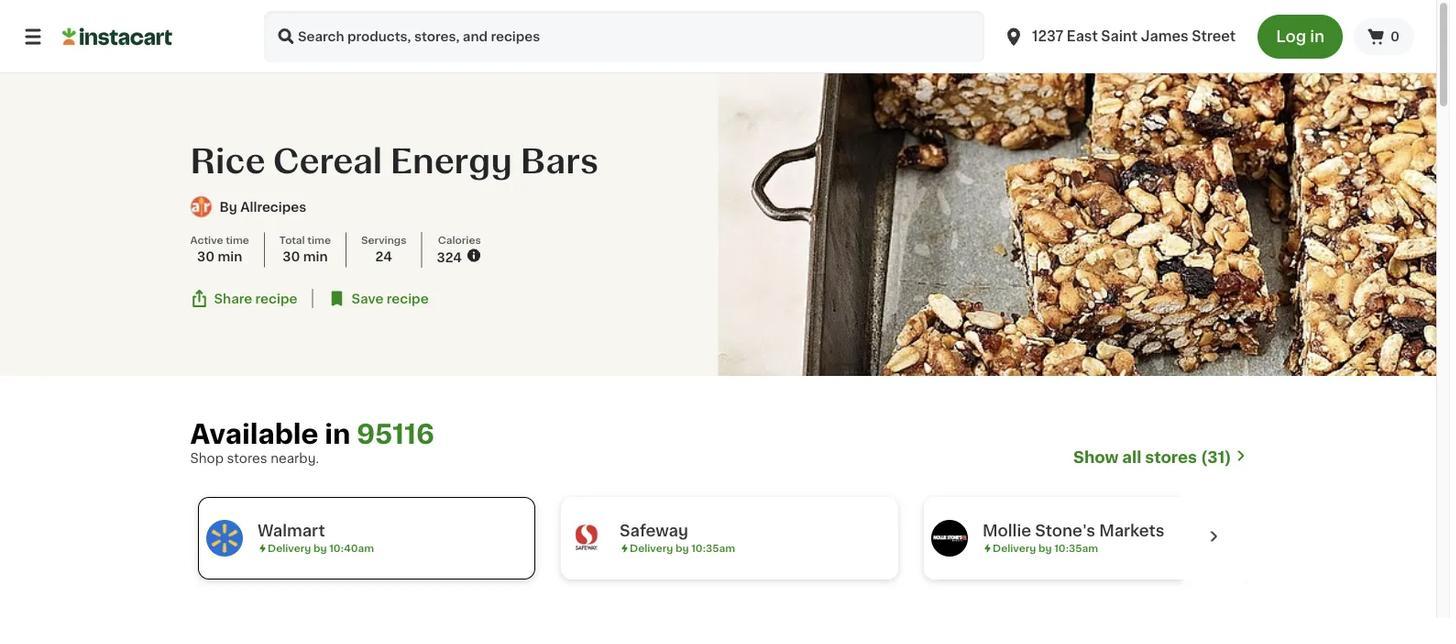 Task type: vqa. For each thing, say whether or not it's contained in the screenshot.
Product group containing 12
no



Task type: describe. For each thing, give the bounding box(es) containing it.
street
[[1192, 30, 1236, 43]]

recipe for save recipe
[[387, 292, 429, 305]]

time for total time 30 min
[[308, 235, 331, 245]]

calories
[[438, 235, 481, 245]]

all
[[1123, 450, 1142, 465]]

save recipe button
[[328, 289, 429, 308]]

delivery by 10:35am for mollie stone's markets
[[993, 543, 1098, 553]]

log in
[[1277, 29, 1325, 44]]

324
[[437, 251, 462, 264]]

save recipe
[[352, 292, 429, 305]]

saint
[[1102, 30, 1138, 43]]

rice cereal energy bars image
[[718, 73, 1437, 376]]

min for active time 30 min
[[218, 250, 242, 263]]

bars
[[520, 145, 599, 177]]

allrecipes
[[240, 200, 306, 213]]

share recipe
[[214, 292, 297, 305]]

show
[[1074, 450, 1119, 465]]

show all stores (31) button
[[1074, 447, 1247, 468]]

stores inside available in 95116 shop stores nearby.
[[227, 452, 267, 465]]

in for available
[[325, 421, 350, 447]]

active
[[190, 235, 223, 245]]

nearby.
[[271, 452, 319, 465]]

share
[[214, 292, 252, 305]]

servings
[[361, 235, 407, 245]]

mollie stone's markets
[[983, 523, 1164, 539]]

recipe for share recipe
[[255, 292, 297, 305]]

available
[[190, 421, 319, 447]]

rice
[[190, 145, 265, 177]]

by for safeway
[[675, 543, 689, 553]]

95116 button
[[357, 420, 434, 449]]

stone's
[[1035, 523, 1095, 539]]

24
[[376, 250, 392, 263]]

cereal
[[273, 145, 383, 177]]

2 1237 east saint james street button from the left
[[1003, 11, 1236, 62]]



Task type: locate. For each thing, give the bounding box(es) containing it.
delivery by 10:35am
[[629, 543, 735, 553], [993, 543, 1098, 553]]

show all stores (31)
[[1074, 450, 1232, 465]]

log in button
[[1258, 15, 1343, 59]]

0 horizontal spatial delivery by 10:35am
[[629, 543, 735, 553]]

delivery for walmart
[[267, 543, 311, 553]]

0 horizontal spatial delivery
[[267, 543, 311, 553]]

10:35am for mollie stone's markets
[[1054, 543, 1098, 553]]

shop
[[190, 452, 224, 465]]

time right the active
[[226, 235, 249, 245]]

safeway image
[[568, 520, 605, 557]]

in left 95116 at the left of the page
[[325, 421, 350, 447]]

3 delivery from the left
[[993, 543, 1036, 553]]

by down stone's
[[1038, 543, 1052, 553]]

delivery for mollie stone's markets
[[993, 543, 1036, 553]]

1 horizontal spatial 30
[[283, 250, 300, 263]]

in
[[1311, 29, 1325, 44], [325, 421, 350, 447]]

by
[[220, 200, 237, 213]]

1 horizontal spatial in
[[1311, 29, 1325, 44]]

active time 30 min
[[190, 235, 249, 263]]

1237 east saint james street button
[[992, 11, 1247, 62], [1003, 11, 1236, 62]]

min
[[218, 250, 242, 263], [303, 250, 328, 263]]

by
[[313, 543, 326, 553], [675, 543, 689, 553], [1038, 543, 1052, 553]]

0 horizontal spatial time
[[226, 235, 249, 245]]

0
[[1391, 30, 1400, 43]]

2 horizontal spatial delivery
[[993, 543, 1036, 553]]

save
[[352, 292, 384, 305]]

0 horizontal spatial recipe
[[255, 292, 297, 305]]

delivery down walmart
[[267, 543, 311, 553]]

by for mollie stone's markets
[[1038, 543, 1052, 553]]

0 horizontal spatial 10:35am
[[691, 543, 735, 553]]

30 down the active
[[197, 250, 215, 263]]

time inside the "total time 30 min"
[[308, 235, 331, 245]]

delivery by 10:35am down stone's
[[993, 543, 1098, 553]]

0 horizontal spatial 30
[[197, 250, 215, 263]]

1 delivery by 10:35am from the left
[[629, 543, 735, 553]]

in right log
[[1311, 29, 1325, 44]]

stores
[[1146, 450, 1198, 465], [227, 452, 267, 465]]

0 horizontal spatial in
[[325, 421, 350, 447]]

recipe inside share recipe button
[[255, 292, 297, 305]]

delivery by 10:40am
[[267, 543, 374, 553]]

time inside active time 30 min
[[226, 235, 249, 245]]

recipe
[[255, 292, 297, 305], [387, 292, 429, 305]]

delivery down mollie
[[993, 543, 1036, 553]]

1237
[[1033, 30, 1064, 43]]

instacart logo image
[[62, 26, 172, 48]]

1 horizontal spatial min
[[303, 250, 328, 263]]

min down total
[[303, 250, 328, 263]]

in inside button
[[1311, 29, 1325, 44]]

None search field
[[264, 11, 985, 62]]

by left 10:40am
[[313, 543, 326, 553]]

2 30 from the left
[[283, 250, 300, 263]]

walmart image
[[206, 520, 243, 557]]

energy
[[390, 145, 513, 177]]

east
[[1067, 30, 1098, 43]]

(31)
[[1201, 450, 1232, 465]]

1237 east saint james street
[[1033, 30, 1236, 43]]

1 delivery from the left
[[267, 543, 311, 553]]

1 horizontal spatial time
[[308, 235, 331, 245]]

stores right all
[[1146, 450, 1198, 465]]

1 min from the left
[[218, 250, 242, 263]]

min for total time 30 min
[[303, 250, 328, 263]]

1 time from the left
[[226, 235, 249, 245]]

safeway
[[619, 523, 688, 539]]

1 horizontal spatial 10:35am
[[1054, 543, 1098, 553]]

1 horizontal spatial delivery
[[629, 543, 673, 553]]

time right total
[[308, 235, 331, 245]]

30 for active time 30 min
[[197, 250, 215, 263]]

1 1237 east saint james street button from the left
[[992, 11, 1247, 62]]

30 down total
[[283, 250, 300, 263]]

1 horizontal spatial by
[[675, 543, 689, 553]]

1 10:35am from the left
[[691, 543, 735, 553]]

by down safeway
[[675, 543, 689, 553]]

delivery down safeway
[[629, 543, 673, 553]]

1 horizontal spatial delivery by 10:35am
[[993, 543, 1098, 553]]

30 for total time 30 min
[[283, 250, 300, 263]]

in inside available in 95116 shop stores nearby.
[[325, 421, 350, 447]]

by allrecipes
[[220, 200, 306, 213]]

0 horizontal spatial by
[[313, 543, 326, 553]]

share recipe button
[[190, 289, 297, 308]]

2 horizontal spatial by
[[1038, 543, 1052, 553]]

mollie stone's markets image
[[931, 520, 968, 557]]

time
[[226, 235, 249, 245], [308, 235, 331, 245]]

1 30 from the left
[[197, 250, 215, 263]]

servings 24
[[361, 235, 407, 263]]

0 horizontal spatial min
[[218, 250, 242, 263]]

by for walmart
[[313, 543, 326, 553]]

2 10:35am from the left
[[1054, 543, 1098, 553]]

1 by from the left
[[313, 543, 326, 553]]

walmart
[[257, 523, 325, 539]]

markets
[[1099, 523, 1164, 539]]

30
[[197, 250, 215, 263], [283, 250, 300, 263]]

95116
[[357, 421, 434, 447]]

2 time from the left
[[308, 235, 331, 245]]

min inside active time 30 min
[[218, 250, 242, 263]]

0 horizontal spatial stores
[[227, 452, 267, 465]]

2 recipe from the left
[[387, 292, 429, 305]]

min down the active
[[218, 250, 242, 263]]

0 vertical spatial in
[[1311, 29, 1325, 44]]

0 button
[[1354, 18, 1415, 55]]

delivery by 10:35am down safeway
[[629, 543, 735, 553]]

total
[[280, 235, 305, 245]]

stores inside button
[[1146, 450, 1198, 465]]

1 horizontal spatial stores
[[1146, 450, 1198, 465]]

stores down available
[[227, 452, 267, 465]]

total time 30 min
[[280, 235, 331, 263]]

Search field
[[264, 11, 985, 62]]

2 delivery by 10:35am from the left
[[993, 543, 1098, 553]]

delivery for safeway
[[629, 543, 673, 553]]

in for log
[[1311, 29, 1325, 44]]

log
[[1277, 29, 1307, 44]]

delivery
[[267, 543, 311, 553], [629, 543, 673, 553], [993, 543, 1036, 553]]

james
[[1141, 30, 1189, 43]]

time for active time 30 min
[[226, 235, 249, 245]]

available in 95116 shop stores nearby.
[[190, 421, 434, 465]]

delivery by 10:35am for safeway
[[629, 543, 735, 553]]

mollie
[[983, 523, 1031, 539]]

30 inside active time 30 min
[[197, 250, 215, 263]]

3 by from the left
[[1038, 543, 1052, 553]]

2 by from the left
[[675, 543, 689, 553]]

recipe right save
[[387, 292, 429, 305]]

2 delivery from the left
[[629, 543, 673, 553]]

10:40am
[[329, 543, 374, 553]]

min inside the "total time 30 min"
[[303, 250, 328, 263]]

rice cereal energy bars
[[190, 145, 599, 177]]

30 inside the "total time 30 min"
[[283, 250, 300, 263]]

10:35am
[[691, 543, 735, 553], [1054, 543, 1098, 553]]

1 recipe from the left
[[255, 292, 297, 305]]

10:35am for safeway
[[691, 543, 735, 553]]

recipe right share
[[255, 292, 297, 305]]

1 horizontal spatial recipe
[[387, 292, 429, 305]]

2 min from the left
[[303, 250, 328, 263]]

recipe inside save recipe 'button'
[[387, 292, 429, 305]]

1 vertical spatial in
[[325, 421, 350, 447]]



